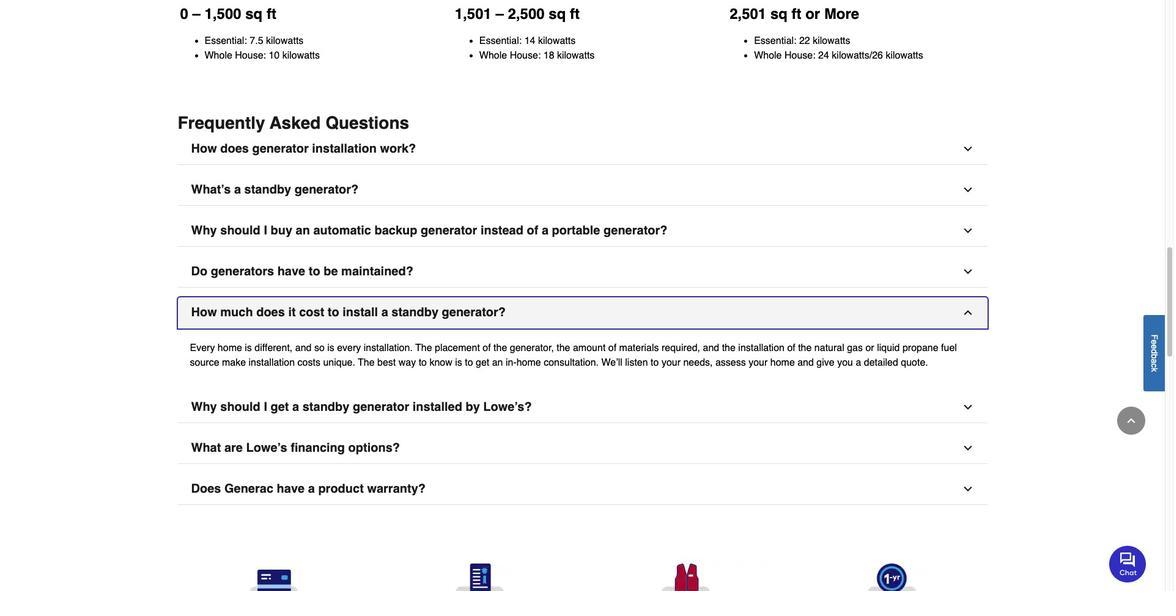 Task type: describe. For each thing, give the bounding box(es) containing it.
know
[[430, 358, 452, 369]]

sq for 1,500
[[245, 5, 262, 23]]

chevron down image for why should i buy an automatic backup generator instead of a portable generator?
[[962, 225, 974, 237]]

it
[[288, 306, 296, 320]]

kilowatts up 10
[[266, 35, 304, 46]]

are
[[224, 441, 243, 455]]

2 horizontal spatial standby
[[392, 306, 438, 320]]

should for buy
[[220, 224, 260, 238]]

0 – 1,500 sq ft
[[180, 5, 276, 23]]

a inside every home is different, and so is every installation. the placement of the generator, the amount of materials required, and the installation of the natural gas or liquid propane fuel source make installation costs unique. the best way to know is to get an in-home consultation. we'll listen to your needs, assess your home and give you a detailed quote.
[[856, 358, 861, 369]]

why should i get a standby generator installed by lowe's?
[[191, 400, 532, 415]]

b
[[1150, 354, 1159, 359]]

ft for 0 – 1,500 sq ft
[[267, 5, 276, 23]]

propane
[[902, 343, 938, 354]]

detailed
[[864, 358, 898, 369]]

essential: for 2,500
[[479, 35, 522, 46]]

financing
[[291, 441, 345, 455]]

chevron down image for maintained?
[[962, 266, 974, 278]]

materials
[[619, 343, 659, 354]]

what's a standby generator? button
[[178, 175, 987, 206]]

kilowatts up 18 on the left top of page
[[538, 35, 576, 46]]

do
[[191, 265, 207, 279]]

questions
[[325, 113, 409, 133]]

0 vertical spatial the
[[415, 343, 432, 354]]

2 e from the top
[[1150, 345, 1159, 349]]

why for why should i get a standby generator installed by lowe's?
[[191, 400, 217, 415]]

installation inside button
[[312, 142, 377, 156]]

chevron down image inside how does generator installation work? button
[[962, 143, 974, 155]]

what's a standby generator?
[[191, 183, 358, 197]]

a up k
[[1150, 359, 1159, 364]]

to right cost
[[328, 306, 339, 320]]

needs,
[[683, 358, 713, 369]]

0 vertical spatial generator
[[252, 142, 309, 156]]

f e e d b a c k button
[[1143, 315, 1165, 392]]

of right placement
[[483, 343, 491, 354]]

– for 1,501
[[496, 5, 504, 23]]

does generac have a product warranty? button
[[178, 474, 987, 506]]

a left the portable
[[542, 224, 549, 238]]

what
[[191, 441, 221, 455]]

unique.
[[323, 358, 355, 369]]

chevron down image for what are lowe's financing options?
[[962, 443, 974, 455]]

2,500
[[508, 5, 545, 23]]

how for how much does it cost to install a standby generator?
[[191, 306, 217, 320]]

do generators have to be maintained? button
[[178, 257, 987, 288]]

i for get
[[264, 400, 267, 415]]

house: for 1,500
[[235, 50, 266, 61]]

does generac have a product warranty?
[[191, 482, 426, 496]]

or inside every home is different, and so is every installation. the placement of the generator, the amount of materials required, and the installation of the natural gas or liquid propane fuel source make installation costs unique. the best way to know is to get an in-home consultation. we'll listen to your needs, assess your home and give you a detailed quote.
[[866, 343, 874, 354]]

10
[[269, 50, 280, 61]]

2,501
[[730, 5, 766, 23]]

kilowatts right 18 on the left top of page
[[557, 50, 595, 61]]

kilowatts right kilowatts/26
[[886, 50, 923, 61]]

scroll to top element
[[1117, 407, 1145, 435]]

be
[[324, 265, 338, 279]]

2 your from the left
[[749, 358, 768, 369]]

of left natural
[[787, 343, 795, 354]]

why should i buy an automatic backup generator instead of a portable generator?
[[191, 224, 667, 238]]

placement
[[435, 343, 480, 354]]

you
[[837, 358, 853, 369]]

costs
[[298, 358, 320, 369]]

how for how does generator installation work?
[[191, 142, 217, 156]]

maintained?
[[341, 265, 413, 279]]

sq for 2,500
[[549, 5, 566, 23]]

chevron up image
[[1125, 415, 1137, 427]]

gas
[[847, 343, 863, 354]]

by
[[466, 400, 480, 415]]

listen
[[625, 358, 648, 369]]

d
[[1150, 349, 1159, 354]]

of up we'll
[[608, 343, 616, 354]]

automatic
[[313, 224, 371, 238]]

product
[[318, 482, 364, 496]]

best
[[377, 358, 396, 369]]

give
[[817, 358, 834, 369]]

0
[[180, 5, 188, 23]]

2,501 sq ft or more
[[730, 5, 859, 23]]

installation.
[[364, 343, 413, 354]]

source
[[190, 358, 219, 369]]

generac
[[224, 482, 273, 496]]

whole for 1,501
[[479, 50, 507, 61]]

cost
[[299, 306, 324, 320]]

generator,
[[510, 343, 554, 354]]

1,501 – 2,500 sq ft
[[455, 5, 580, 23]]

house: for 2,500
[[510, 50, 541, 61]]

1 the from the left
[[493, 343, 507, 354]]

install
[[343, 306, 378, 320]]

1 your from the left
[[662, 358, 681, 369]]

every
[[337, 343, 361, 354]]

chevron up image
[[962, 307, 974, 319]]

1,500
[[205, 5, 241, 23]]

way
[[399, 358, 416, 369]]

asked
[[270, 113, 321, 133]]

generator? inside what's a standby generator? button
[[295, 183, 358, 197]]

installed
[[413, 400, 462, 415]]

1 horizontal spatial is
[[327, 343, 334, 354]]

an inside button
[[296, 224, 310, 238]]

every
[[190, 343, 215, 354]]

backup
[[375, 224, 417, 238]]

whole for 0
[[205, 50, 232, 61]]

3 the from the left
[[722, 343, 736, 354]]

i for buy
[[264, 224, 267, 238]]

frequently asked questions
[[178, 113, 409, 133]]

3 ft from the left
[[792, 5, 801, 23]]

0 horizontal spatial standby
[[244, 183, 291, 197]]

how does generator installation work? button
[[178, 134, 987, 165]]

1 vertical spatial the
[[358, 358, 375, 369]]

do generators have to be maintained?
[[191, 265, 413, 279]]

more
[[824, 5, 859, 23]]

so
[[314, 343, 325, 354]]

kilowatts up 24
[[813, 35, 850, 46]]

why for why should i buy an automatic backup generator instead of a portable generator?
[[191, 224, 217, 238]]

to right listen
[[651, 358, 659, 369]]



Task type: vqa. For each thing, say whether or not it's contained in the screenshot.
Vanity
no



Task type: locate. For each thing, give the bounding box(es) containing it.
1 how from the top
[[191, 142, 217, 156]]

generator? up placement
[[442, 306, 506, 320]]

24
[[818, 50, 829, 61]]

1 horizontal spatial or
[[866, 343, 874, 354]]

is down placement
[[455, 358, 462, 369]]

an
[[296, 224, 310, 238], [492, 358, 503, 369]]

1 vertical spatial an
[[492, 358, 503, 369]]

0 horizontal spatial your
[[662, 358, 681, 369]]

the
[[415, 343, 432, 354], [358, 358, 375, 369]]

lowe's
[[246, 441, 287, 455]]

options?
[[348, 441, 400, 455]]

whole down the 1,501
[[479, 50, 507, 61]]

2 sq from the left
[[549, 5, 566, 23]]

e up d
[[1150, 340, 1159, 345]]

1 horizontal spatial –
[[496, 5, 504, 23]]

buy
[[271, 224, 292, 238]]

house: inside essential: 14 kilowatts whole house: 18 kilowatts
[[510, 50, 541, 61]]

what's
[[191, 183, 231, 197]]

why should i get a standby generator installed by lowe's? button
[[178, 393, 987, 424]]

a right what's
[[234, 183, 241, 197]]

to down placement
[[465, 358, 473, 369]]

1 chevron down image from the top
[[962, 184, 974, 196]]

ft right 2,500
[[570, 5, 580, 23]]

0 horizontal spatial generator?
[[295, 183, 358, 197]]

instead
[[481, 224, 523, 238]]

chevron down image inside what are lowe's financing options? button
[[962, 443, 974, 455]]

what are lowe's financing options? button
[[178, 433, 987, 465]]

2 chevron down image from the top
[[962, 266, 974, 278]]

whole
[[205, 50, 232, 61], [479, 50, 507, 61], [754, 50, 782, 61]]

1,501
[[455, 5, 492, 23]]

1 horizontal spatial does
[[256, 306, 285, 320]]

whole for 2,501
[[754, 50, 782, 61]]

house: inside essential: 7.5 kilowatts whole house: 10 kilowatts
[[235, 50, 266, 61]]

0 vertical spatial generator?
[[295, 183, 358, 197]]

to left be
[[309, 265, 320, 279]]

1 vertical spatial why
[[191, 400, 217, 415]]

have down 'what are lowe's financing options?'
[[277, 482, 305, 496]]

1 horizontal spatial house:
[[510, 50, 541, 61]]

2 why from the top
[[191, 400, 217, 415]]

installation up assess
[[738, 343, 784, 354]]

the left natural
[[798, 343, 812, 354]]

e up b
[[1150, 345, 1159, 349]]

and
[[295, 343, 312, 354], [703, 343, 719, 354], [797, 358, 814, 369]]

3 whole from the left
[[754, 50, 782, 61]]

home up make
[[218, 343, 242, 354]]

how down frequently
[[191, 142, 217, 156]]

a dark blue background check icon. image
[[386, 564, 573, 592]]

1 i from the top
[[264, 224, 267, 238]]

i inside the why should i buy an automatic backup generator instead of a portable generator? button
[[264, 224, 267, 238]]

– right the 1,501
[[496, 5, 504, 23]]

an inside every home is different, and so is every installation. the placement of the generator, the amount of materials required, and the installation of the natural gas or liquid propane fuel source make installation costs unique. the best way to know is to get an in-home consultation. we'll listen to your needs, assess your home and give you a detailed quote.
[[492, 358, 503, 369]]

1 horizontal spatial an
[[492, 358, 503, 369]]

2 essential: from the left
[[479, 35, 522, 46]]

how much does it cost to install a standby generator?
[[191, 306, 506, 320]]

have left be
[[277, 265, 305, 279]]

i up lowe's
[[264, 400, 267, 415]]

standby
[[244, 183, 291, 197], [392, 306, 438, 320], [303, 400, 349, 415]]

why inside why should i get a standby generator installed by lowe's? button
[[191, 400, 217, 415]]

chevron down image inside why should i get a standby generator installed by lowe's? button
[[962, 402, 974, 414]]

1 horizontal spatial generator?
[[442, 306, 506, 320]]

1 horizontal spatial ft
[[570, 5, 580, 23]]

2 horizontal spatial is
[[455, 358, 462, 369]]

and up costs
[[295, 343, 312, 354]]

1 chevron down image from the top
[[962, 143, 974, 155]]

required,
[[662, 343, 700, 354]]

1 horizontal spatial sq
[[549, 5, 566, 23]]

why
[[191, 224, 217, 238], [191, 400, 217, 415]]

2 vertical spatial chevron down image
[[962, 443, 974, 455]]

should for get
[[220, 400, 260, 415]]

installation
[[312, 142, 377, 156], [738, 343, 784, 354], [249, 358, 295, 369]]

2 horizontal spatial and
[[797, 358, 814, 369]]

house:
[[235, 50, 266, 61], [510, 50, 541, 61], [784, 50, 815, 61]]

2 how from the top
[[191, 306, 217, 320]]

chevron down image inside does generac have a product warranty? button
[[962, 484, 974, 496]]

every home is different, and so is every installation. the placement of the generator, the amount of materials required, and the installation of the natural gas or liquid propane fuel source make installation costs unique. the best way to know is to get an in-home consultation. we'll listen to your needs, assess your home and give you a detailed quote.
[[190, 343, 957, 369]]

installation down different,
[[249, 358, 295, 369]]

to right 'way'
[[419, 358, 427, 369]]

home down generator,
[[517, 358, 541, 369]]

1 vertical spatial how
[[191, 306, 217, 320]]

is right so in the bottom of the page
[[327, 343, 334, 354]]

4 chevron down image from the top
[[962, 484, 974, 496]]

essential: down 0 – 1,500 sq ft
[[205, 35, 247, 46]]

generator up options?
[[353, 400, 409, 415]]

how does generator installation work?
[[191, 142, 416, 156]]

0 horizontal spatial ft
[[267, 5, 276, 23]]

house: down the 14
[[510, 50, 541, 61]]

get up lowe's
[[271, 400, 289, 415]]

generator? right the portable
[[604, 224, 667, 238]]

0 vertical spatial how
[[191, 142, 217, 156]]

essential: left the 14
[[479, 35, 522, 46]]

assess
[[715, 358, 746, 369]]

warranty?
[[367, 482, 426, 496]]

–
[[192, 5, 200, 23], [496, 5, 504, 23]]

chevron down image inside the why should i buy an automatic backup generator instead of a portable generator? button
[[962, 225, 974, 237]]

2 horizontal spatial home
[[770, 358, 795, 369]]

chevron down image inside 'do generators have to be maintained?' button
[[962, 266, 974, 278]]

ft for 1,501 – 2,500 sq ft
[[570, 5, 580, 23]]

how much does it cost to install a standby generator? button
[[178, 298, 987, 329]]

natural
[[814, 343, 844, 354]]

does down frequently
[[220, 142, 249, 156]]

i left buy
[[264, 224, 267, 238]]

generators
[[211, 265, 274, 279]]

standby up buy
[[244, 183, 291, 197]]

whole inside essential: 14 kilowatts whole house: 18 kilowatts
[[479, 50, 507, 61]]

essential: inside essential: 22 kilowatts whole house: 24 kilowatts/26 kilowatts
[[754, 35, 796, 46]]

1 vertical spatial generator
[[421, 224, 477, 238]]

whole down 1,500 at the top left of page
[[205, 50, 232, 61]]

work?
[[380, 142, 416, 156]]

we'll
[[601, 358, 622, 369]]

have for generators
[[277, 265, 305, 279]]

1 whole from the left
[[205, 50, 232, 61]]

your down 'required,'
[[662, 358, 681, 369]]

1 horizontal spatial whole
[[479, 50, 507, 61]]

0 vertical spatial why
[[191, 224, 217, 238]]

or up 22
[[805, 5, 820, 23]]

e
[[1150, 340, 1159, 345], [1150, 345, 1159, 349]]

2 i from the top
[[264, 400, 267, 415]]

the up assess
[[722, 343, 736, 354]]

an right buy
[[296, 224, 310, 238]]

1 vertical spatial i
[[264, 400, 267, 415]]

0 vertical spatial should
[[220, 224, 260, 238]]

a blue 1-year labor warranty icon. image
[[798, 564, 985, 592]]

2 – from the left
[[496, 5, 504, 23]]

chevron down image for standby
[[962, 402, 974, 414]]

chevron down image for what's a standby generator?
[[962, 184, 974, 196]]

f
[[1150, 335, 1159, 340]]

should up 'are'
[[220, 400, 260, 415]]

home left the 'give'
[[770, 358, 795, 369]]

2 whole from the left
[[479, 50, 507, 61]]

much
[[220, 306, 253, 320]]

1 sq from the left
[[245, 5, 262, 23]]

why inside the why should i buy an automatic backup generator instead of a portable generator? button
[[191, 224, 217, 238]]

of
[[527, 224, 538, 238], [483, 343, 491, 354], [608, 343, 616, 354], [787, 343, 795, 354]]

different,
[[255, 343, 292, 354]]

1 horizontal spatial and
[[703, 343, 719, 354]]

essential: for ft
[[754, 35, 796, 46]]

1 horizontal spatial installation
[[312, 142, 377, 156]]

sq right 2,501
[[770, 5, 788, 23]]

house: down 22
[[784, 50, 815, 61]]

0 vertical spatial i
[[264, 224, 267, 238]]

have
[[277, 265, 305, 279], [277, 482, 305, 496]]

essential: left 22
[[754, 35, 796, 46]]

the up in-
[[493, 343, 507, 354]]

or right gas
[[866, 343, 874, 354]]

kilowatts right 10
[[282, 50, 320, 61]]

how
[[191, 142, 217, 156], [191, 306, 217, 320]]

0 horizontal spatial is
[[245, 343, 252, 354]]

0 horizontal spatial whole
[[205, 50, 232, 61]]

chevron down image
[[962, 143, 974, 155], [962, 266, 974, 278], [962, 402, 974, 414], [962, 484, 974, 496]]

consultation.
[[544, 358, 599, 369]]

get left in-
[[476, 358, 489, 369]]

2 horizontal spatial house:
[[784, 50, 815, 61]]

standby up installation.
[[392, 306, 438, 320]]

1 horizontal spatial home
[[517, 358, 541, 369]]

f e e d b a c k
[[1150, 335, 1159, 372]]

2 should from the top
[[220, 400, 260, 415]]

your
[[662, 358, 681, 369], [749, 358, 768, 369]]

2 horizontal spatial whole
[[754, 50, 782, 61]]

3 house: from the left
[[784, 50, 815, 61]]

0 horizontal spatial get
[[271, 400, 289, 415]]

is up make
[[245, 343, 252, 354]]

ft up 22
[[792, 5, 801, 23]]

liquid
[[877, 343, 900, 354]]

14
[[524, 35, 535, 46]]

1 vertical spatial chevron down image
[[962, 225, 974, 237]]

18
[[543, 50, 554, 61]]

should up generators
[[220, 224, 260, 238]]

portable
[[552, 224, 600, 238]]

generator? inside the "how much does it cost to install a standby generator?" button
[[442, 306, 506, 320]]

essential: 22 kilowatts whole house: 24 kilowatts/26 kilowatts
[[754, 35, 923, 61]]

fuel
[[941, 343, 957, 354]]

1 horizontal spatial standby
[[303, 400, 349, 415]]

generator? up automatic
[[295, 183, 358, 197]]

i inside why should i get a standby generator installed by lowe's? button
[[264, 400, 267, 415]]

is
[[245, 343, 252, 354], [327, 343, 334, 354], [455, 358, 462, 369]]

0 horizontal spatial essential:
[[205, 35, 247, 46]]

get inside every home is different, and so is every installation. the placement of the generator, the amount of materials required, and the installation of the natural gas or liquid propane fuel source make installation costs unique. the best way to know is to get an in-home consultation. we'll listen to your needs, assess your home and give you a detailed quote.
[[476, 358, 489, 369]]

sq
[[245, 5, 262, 23], [549, 5, 566, 23], [770, 5, 788, 23]]

0 horizontal spatial installation
[[249, 358, 295, 369]]

0 horizontal spatial does
[[220, 142, 249, 156]]

essential: inside essential: 7.5 kilowatts whole house: 10 kilowatts
[[205, 35, 247, 46]]

make
[[222, 358, 246, 369]]

– right 0
[[192, 5, 200, 23]]

a right you
[[856, 358, 861, 369]]

of right the instead
[[527, 224, 538, 238]]

amount
[[573, 343, 606, 354]]

essential: 7.5 kilowatts whole house: 10 kilowatts
[[205, 35, 320, 61]]

1 horizontal spatial get
[[476, 358, 489, 369]]

0 horizontal spatial or
[[805, 5, 820, 23]]

a dark blue credit card icon. image
[[180, 564, 367, 592]]

0 vertical spatial chevron down image
[[962, 184, 974, 196]]

2 horizontal spatial sq
[[770, 5, 788, 23]]

1 should from the top
[[220, 224, 260, 238]]

1 house: from the left
[[235, 50, 266, 61]]

4 the from the left
[[798, 343, 812, 354]]

how left much
[[191, 306, 217, 320]]

1 horizontal spatial your
[[749, 358, 768, 369]]

0 horizontal spatial and
[[295, 343, 312, 354]]

1 vertical spatial does
[[256, 306, 285, 320]]

ft
[[267, 5, 276, 23], [570, 5, 580, 23], [792, 5, 801, 23]]

1 vertical spatial installation
[[738, 343, 784, 354]]

a up 'what are lowe's financing options?'
[[292, 400, 299, 415]]

essential: 14 kilowatts whole house: 18 kilowatts
[[479, 35, 595, 61]]

c
[[1150, 364, 1159, 368]]

the left best
[[358, 358, 375, 369]]

the up 'way'
[[415, 343, 432, 354]]

have for generac
[[277, 482, 305, 496]]

ft up essential: 7.5 kilowatts whole house: 10 kilowatts
[[267, 5, 276, 23]]

a left product
[[308, 482, 315, 496]]

and left the 'give'
[[797, 358, 814, 369]]

1 vertical spatial or
[[866, 343, 874, 354]]

does left it at the left of the page
[[256, 306, 285, 320]]

1 vertical spatial have
[[277, 482, 305, 496]]

kilowatts/26
[[832, 50, 883, 61]]

0 horizontal spatial –
[[192, 5, 200, 23]]

2 vertical spatial installation
[[249, 358, 295, 369]]

chevron down image for warranty?
[[962, 484, 974, 496]]

essential:
[[205, 35, 247, 46], [479, 35, 522, 46], [754, 35, 796, 46]]

0 horizontal spatial generator
[[252, 142, 309, 156]]

2 vertical spatial generator
[[353, 400, 409, 415]]

why should i buy an automatic backup generator instead of a portable generator? button
[[178, 216, 987, 247]]

installation down questions
[[312, 142, 377, 156]]

7.5
[[250, 35, 263, 46]]

1 essential: from the left
[[205, 35, 247, 46]]

whole down 2,501
[[754, 50, 782, 61]]

your right assess
[[749, 358, 768, 369]]

0 horizontal spatial an
[[296, 224, 310, 238]]

2 horizontal spatial generator?
[[604, 224, 667, 238]]

essential: for 1,500
[[205, 35, 247, 46]]

0 vertical spatial or
[[805, 5, 820, 23]]

1 horizontal spatial generator
[[353, 400, 409, 415]]

3 chevron down image from the top
[[962, 402, 974, 414]]

a
[[234, 183, 241, 197], [542, 224, 549, 238], [381, 306, 388, 320], [856, 358, 861, 369], [1150, 359, 1159, 364], [292, 400, 299, 415], [308, 482, 315, 496]]

get inside button
[[271, 400, 289, 415]]

house: for ft
[[784, 50, 815, 61]]

1 horizontal spatial essential:
[[479, 35, 522, 46]]

why up do on the top of the page
[[191, 224, 217, 238]]

0 horizontal spatial the
[[358, 358, 375, 369]]

essential: inside essential: 14 kilowatts whole house: 18 kilowatts
[[479, 35, 522, 46]]

2 house: from the left
[[510, 50, 541, 61]]

the
[[493, 343, 507, 354], [557, 343, 570, 354], [722, 343, 736, 354], [798, 343, 812, 354]]

1 vertical spatial should
[[220, 400, 260, 415]]

chat invite button image
[[1109, 546, 1147, 583]]

why up the 'what'
[[191, 400, 217, 415]]

1 vertical spatial generator?
[[604, 224, 667, 238]]

kilowatts
[[266, 35, 304, 46], [538, 35, 576, 46], [813, 35, 850, 46], [282, 50, 320, 61], [557, 50, 595, 61], [886, 50, 923, 61]]

3 essential: from the left
[[754, 35, 796, 46]]

0 vertical spatial does
[[220, 142, 249, 156]]

0 horizontal spatial house:
[[235, 50, 266, 61]]

2 ft from the left
[[570, 5, 580, 23]]

and up needs,
[[703, 343, 719, 354]]

0 vertical spatial an
[[296, 224, 310, 238]]

chevron down image
[[962, 184, 974, 196], [962, 225, 974, 237], [962, 443, 974, 455]]

3 chevron down image from the top
[[962, 443, 974, 455]]

standby up the financing
[[303, 400, 349, 415]]

does
[[191, 482, 221, 496]]

a lowe's red vest icon. image
[[592, 564, 779, 592]]

generator right backup
[[421, 224, 477, 238]]

lowe's?
[[483, 400, 532, 415]]

of inside button
[[527, 224, 538, 238]]

k
[[1150, 368, 1159, 372]]

does
[[220, 142, 249, 156], [256, 306, 285, 320]]

1 vertical spatial get
[[271, 400, 289, 415]]

22
[[799, 35, 810, 46]]

generator down frequently asked questions
[[252, 142, 309, 156]]

1 ft from the left
[[267, 5, 276, 23]]

1 e from the top
[[1150, 340, 1159, 345]]

2 horizontal spatial generator
[[421, 224, 477, 238]]

– for 0
[[192, 5, 200, 23]]

frequently
[[178, 113, 265, 133]]

2 the from the left
[[557, 343, 570, 354]]

in-
[[506, 358, 517, 369]]

1 vertical spatial standby
[[392, 306, 438, 320]]

1 why from the top
[[191, 224, 217, 238]]

generator?
[[295, 183, 358, 197], [604, 224, 667, 238], [442, 306, 506, 320]]

sq right 2,500
[[549, 5, 566, 23]]

1 – from the left
[[192, 5, 200, 23]]

whole inside essential: 22 kilowatts whole house: 24 kilowatts/26 kilowatts
[[754, 50, 782, 61]]

generator? inside the why should i buy an automatic backup generator instead of a portable generator? button
[[604, 224, 667, 238]]

an left in-
[[492, 358, 503, 369]]

0 vertical spatial installation
[[312, 142, 377, 156]]

chevron down image inside what's a standby generator? button
[[962, 184, 974, 196]]

sq up 7.5
[[245, 5, 262, 23]]

0 vertical spatial standby
[[244, 183, 291, 197]]

2 horizontal spatial installation
[[738, 343, 784, 354]]

the up consultation.
[[557, 343, 570, 354]]

3 sq from the left
[[770, 5, 788, 23]]

whole inside essential: 7.5 kilowatts whole house: 10 kilowatts
[[205, 50, 232, 61]]

2 horizontal spatial ft
[[792, 5, 801, 23]]

what are lowe's financing options?
[[191, 441, 400, 455]]

2 chevron down image from the top
[[962, 225, 974, 237]]

quote.
[[901, 358, 928, 369]]

a right install
[[381, 306, 388, 320]]

0 horizontal spatial home
[[218, 343, 242, 354]]

house: inside essential: 22 kilowatts whole house: 24 kilowatts/26 kilowatts
[[784, 50, 815, 61]]

2 horizontal spatial essential:
[[754, 35, 796, 46]]

2 vertical spatial standby
[[303, 400, 349, 415]]

2 vertical spatial generator?
[[442, 306, 506, 320]]

0 horizontal spatial sq
[[245, 5, 262, 23]]

0 vertical spatial get
[[476, 358, 489, 369]]

house: down 7.5
[[235, 50, 266, 61]]

0 vertical spatial have
[[277, 265, 305, 279]]

1 horizontal spatial the
[[415, 343, 432, 354]]



